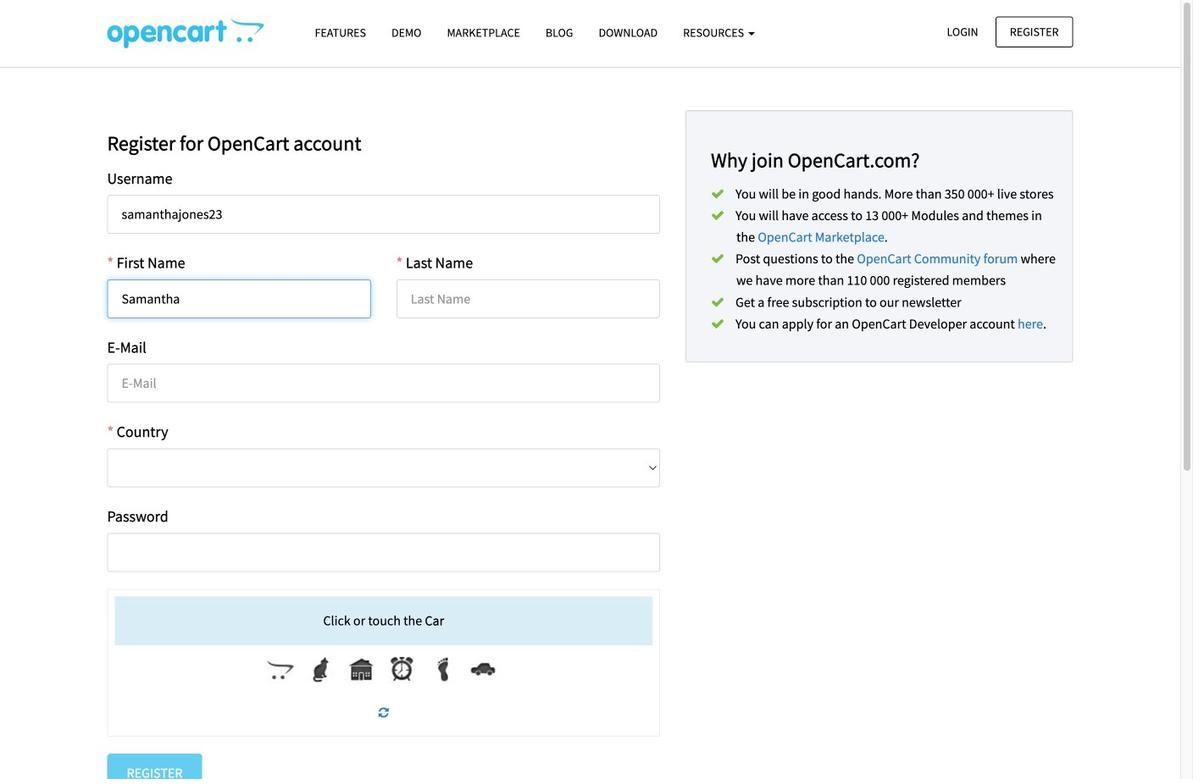 Task type: locate. For each thing, give the bounding box(es) containing it.
Username text field
[[107, 195, 660, 234]]

None password field
[[107, 533, 660, 572]]

First Name text field
[[107, 280, 371, 319]]

opencart - account register image
[[107, 18, 264, 48]]



Task type: describe. For each thing, give the bounding box(es) containing it.
E-Mail text field
[[107, 364, 660, 403]]

refresh image
[[379, 707, 389, 719]]

Last Name text field
[[397, 280, 660, 319]]



